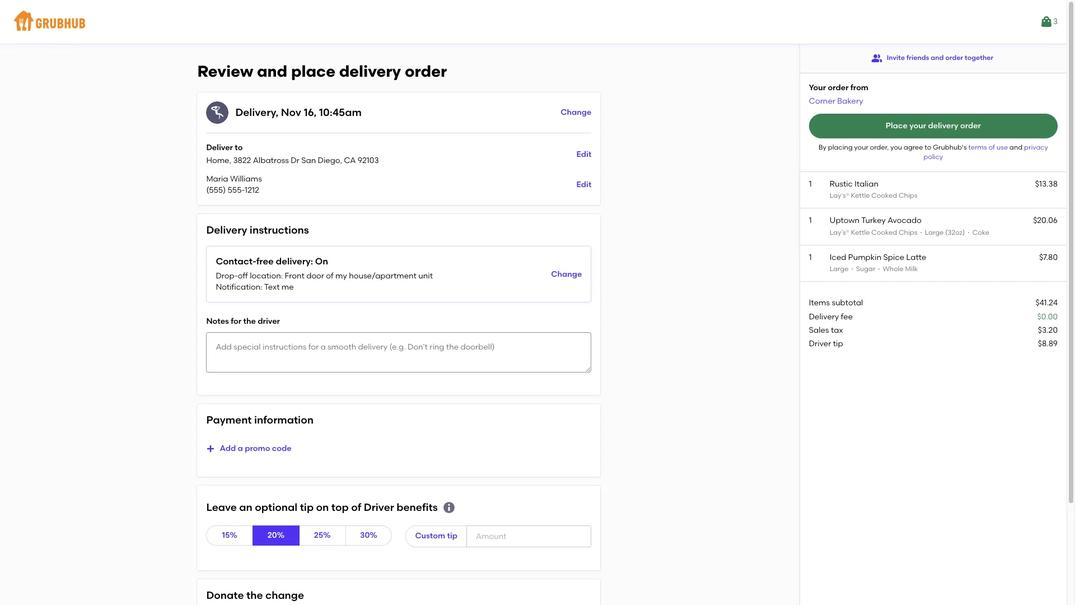 Task type: describe. For each thing, give the bounding box(es) containing it.
information
[[254, 413, 314, 426]]

svg image
[[443, 501, 456, 514]]

free
[[256, 256, 274, 267]]

driver tip
[[810, 339, 844, 349]]

tax
[[832, 326, 844, 335]]

terms of use link
[[969, 143, 1010, 151]]

Notes for the driver text field
[[206, 332, 592, 373]]

0 horizontal spatial driver
[[364, 501, 394, 514]]

tip for custom tip
[[447, 531, 458, 541]]

custom tip
[[415, 531, 458, 541]]

change for drop-off location:
[[552, 269, 582, 279]]

15%
[[222, 531, 238, 540]]

privacy policy
[[924, 143, 1049, 161]]

subtotal
[[832, 298, 864, 308]]

place your delivery order button
[[810, 114, 1059, 138]]

place your delivery order
[[886, 121, 982, 130]]

your order from corner bakery
[[810, 83, 869, 106]]

delivery inside contact-free delivery : on drop-off location: front door of my house/apartment unit notification: text me
[[276, 256, 311, 267]]

add
[[220, 444, 236, 453]]

cooked for italian
[[872, 192, 898, 199]]

from
[[851, 83, 869, 92]]

bakery
[[838, 96, 864, 106]]

invite friends and order together
[[887, 54, 994, 62]]

92103
[[358, 156, 379, 165]]

1 for uptown turkey avocado
[[810, 216, 812, 225]]

you
[[891, 143, 903, 151]]

kettle for italian
[[852, 192, 871, 199]]

∙ down avocado
[[920, 228, 924, 236]]

delivery up "10:45am"
[[339, 62, 401, 81]]

your inside place your delivery order button
[[910, 121, 927, 130]]

iced
[[830, 253, 847, 262]]

1 for iced pumpkin spice latte
[[810, 253, 812, 262]]

1 vertical spatial tip
[[300, 501, 314, 514]]

location:
[[250, 271, 283, 281]]

555-
[[228, 185, 245, 195]]

review
[[197, 62, 253, 81]]

review and place delivery order
[[197, 62, 447, 81]]

iced pumpkin spice latte
[[830, 253, 927, 262]]

svg image
[[206, 444, 215, 453]]

1 vertical spatial your
[[855, 143, 869, 151]]

terms
[[969, 143, 988, 151]]

italian
[[855, 179, 879, 189]]

delivery icon image
[[206, 101, 229, 124]]

place
[[291, 62, 336, 81]]

whole
[[884, 265, 904, 273]]

milk
[[906, 265, 919, 273]]

nov
[[281, 106, 301, 119]]

custom tip button
[[406, 526, 467, 548]]

uptown turkey avocado
[[830, 216, 922, 225]]

diego
[[318, 156, 340, 165]]

delivery left the nov
[[236, 106, 276, 119]]

20%
[[268, 531, 285, 540]]

deliver
[[206, 143, 233, 152]]

house/apartment
[[349, 271, 417, 281]]

off
[[238, 271, 248, 281]]

0 vertical spatial the
[[244, 317, 256, 326]]

∙ down iced pumpkin spice latte
[[878, 265, 882, 273]]

leave
[[206, 501, 237, 514]]

by
[[819, 143, 827, 151]]

25% button
[[299, 526, 346, 546]]

1212
[[245, 185, 259, 195]]

1 horizontal spatial to
[[925, 143, 932, 151]]

change button for drop-off location:
[[552, 264, 582, 285]]

1 vertical spatial the
[[247, 589, 263, 602]]

0 vertical spatial of
[[989, 143, 996, 151]]

corner
[[810, 96, 836, 106]]

25%
[[314, 531, 331, 540]]

:
[[311, 256, 313, 267]]

notification:
[[216, 283, 263, 292]]

lay's® for uptown
[[830, 228, 850, 236]]

a
[[238, 444, 243, 453]]

door
[[307, 271, 324, 281]]

20% button
[[253, 526, 300, 546]]

(32oz)
[[946, 228, 966, 236]]

items
[[810, 298, 831, 308]]

placing
[[829, 143, 853, 151]]

place
[[886, 121, 908, 130]]

my
[[336, 271, 347, 281]]

unit
[[419, 271, 433, 281]]

turkey
[[862, 216, 886, 225]]

∙ left sugar
[[851, 265, 855, 273]]

notes for the driver
[[206, 317, 280, 326]]

1 horizontal spatial of
[[351, 501, 362, 514]]

delivery fee
[[810, 312, 854, 322]]

3
[[1054, 17, 1059, 26]]

instructions
[[250, 224, 309, 237]]

pumpkin
[[849, 253, 882, 262]]

uptown
[[830, 216, 860, 225]]

order inside your order from corner bakery
[[828, 83, 849, 92]]

friends
[[907, 54, 930, 62]]

grubhub's
[[934, 143, 968, 151]]

$7.80 large ∙ sugar ∙ whole milk
[[830, 253, 1059, 273]]

spice
[[884, 253, 905, 262]]

15% button
[[206, 526, 253, 546]]

30% button
[[346, 526, 392, 546]]

edit for maria williams (555) 555-1212
[[577, 180, 592, 189]]

deliver to home , 3822 albatross dr san diego , ca 92103
[[206, 143, 379, 165]]

edit for deliver to home , 3822 albatross dr san diego , ca 92103
[[577, 149, 592, 159]]

and inside button
[[932, 54, 945, 62]]

large inside $20.06 lay's® kettle cooked chips ∙ large (32oz) ∙ coke
[[926, 228, 945, 236]]

kettle for turkey
[[852, 228, 871, 236]]

driver
[[258, 317, 280, 326]]

0 horizontal spatial and
[[257, 62, 288, 81]]

invite
[[887, 54, 906, 62]]

front
[[285, 271, 305, 281]]

rustic
[[830, 179, 853, 189]]

maria williams (555) 555-1212
[[206, 174, 262, 195]]

by placing your order, you agree to grubhub's terms of use and
[[819, 143, 1023, 151]]

drop-
[[216, 271, 238, 281]]

$20.06 lay's® kettle cooked chips ∙ large (32oz) ∙ coke
[[830, 216, 1059, 236]]

main navigation navigation
[[0, 0, 1068, 44]]

delivery inside button
[[929, 121, 959, 130]]

leave an optional tip on top of driver benefits
[[206, 501, 438, 514]]

albatross
[[253, 156, 289, 165]]



Task type: locate. For each thing, give the bounding box(es) containing it.
delivery
[[339, 62, 401, 81], [236, 106, 276, 119], [929, 121, 959, 130], [276, 256, 311, 267]]

avocado
[[888, 216, 922, 225]]

1 left iced
[[810, 253, 812, 262]]

2 1 from the top
[[810, 216, 812, 225]]

of inside contact-free delivery : on drop-off location: front door of my house/apartment unit notification: text me
[[326, 271, 334, 281]]

30%
[[360, 531, 378, 540]]

the right for
[[244, 317, 256, 326]]

benefits
[[397, 501, 438, 514]]

contact-free delivery : on drop-off location: front door of my house/apartment unit notification: text me
[[216, 256, 433, 292]]

2 cooked from the top
[[872, 228, 898, 236]]

custom
[[415, 531, 446, 541]]

lay's® down rustic
[[830, 192, 850, 199]]

people icon image
[[872, 53, 883, 64]]

edit
[[577, 149, 592, 159], [577, 180, 592, 189]]

lay's® for rustic
[[830, 192, 850, 199]]

lay's®
[[830, 192, 850, 199], [830, 228, 850, 236]]

0 vertical spatial edit button
[[577, 144, 592, 165]]

$8.89
[[1039, 339, 1059, 349]]

your left order,
[[855, 143, 869, 151]]

1 left uptown
[[810, 216, 812, 225]]

2 lay's® from the top
[[830, 228, 850, 236]]

0 horizontal spatial large
[[830, 265, 849, 273]]

2 kettle from the top
[[852, 228, 871, 236]]

$20.06
[[1034, 216, 1059, 225]]

agree
[[904, 143, 924, 151]]

1 chips from the top
[[899, 192, 918, 199]]

and left place
[[257, 62, 288, 81]]

0 vertical spatial cooked
[[872, 192, 898, 199]]

$41.24
[[1036, 298, 1059, 308]]

0 vertical spatial edit
[[577, 149, 592, 159]]

0 vertical spatial chips
[[899, 192, 918, 199]]

large inside $7.80 large ∙ sugar ∙ whole milk
[[830, 265, 849, 273]]

chips inside $20.06 lay's® kettle cooked chips ∙ large (32oz) ∙ coke
[[899, 228, 918, 236]]

3 1 from the top
[[810, 253, 812, 262]]

2 horizontal spatial of
[[989, 143, 996, 151]]

0 vertical spatial lay's®
[[830, 192, 850, 199]]

delivery
[[206, 224, 247, 237], [810, 312, 840, 322]]

1 horizontal spatial ,
[[276, 106, 279, 119]]

0 horizontal spatial ,
[[229, 156, 231, 165]]

0 vertical spatial tip
[[834, 339, 844, 349]]

1 horizontal spatial and
[[932, 54, 945, 62]]

edit button for deliver to home , 3822 albatross dr san diego , ca 92103
[[577, 144, 592, 165]]

to inside deliver to home , 3822 albatross dr san diego , ca 92103
[[235, 143, 243, 152]]

tip inside button
[[447, 531, 458, 541]]

lay's® inside $20.06 lay's® kettle cooked chips ∙ large (32oz) ∙ coke
[[830, 228, 850, 236]]

chips for uptown turkey avocado
[[899, 228, 918, 236]]

contact-
[[216, 256, 256, 267]]

corner bakery link
[[810, 96, 864, 106]]

of left use
[[989, 143, 996, 151]]

me
[[282, 283, 294, 292]]

1 cooked from the top
[[872, 192, 898, 199]]

1
[[810, 179, 812, 189], [810, 216, 812, 225], [810, 253, 812, 262]]

chips
[[899, 192, 918, 199], [899, 228, 918, 236]]

delivery for delivery fee
[[810, 312, 840, 322]]

sugar
[[857, 265, 876, 273]]

1 for rustic italian
[[810, 179, 812, 189]]

promo
[[245, 444, 270, 453]]

edit button for maria williams (555) 555-1212
[[577, 175, 592, 195]]

1 vertical spatial cooked
[[872, 228, 898, 236]]

fee
[[842, 312, 854, 322]]

kettle inside $20.06 lay's® kettle cooked chips ∙ large (32oz) ∙ coke
[[852, 228, 871, 236]]

2 horizontal spatial ,
[[340, 156, 342, 165]]

1 horizontal spatial your
[[910, 121, 927, 130]]

2 chips from the top
[[899, 228, 918, 236]]

maria
[[206, 174, 228, 184]]

2 edit from the top
[[577, 180, 592, 189]]

3822
[[233, 156, 251, 165]]

1 vertical spatial edit button
[[577, 175, 592, 195]]

2 edit button from the top
[[577, 175, 592, 195]]

driver down sales
[[810, 339, 832, 349]]

cooked down uptown turkey avocado
[[872, 228, 898, 236]]

2 horizontal spatial and
[[1010, 143, 1023, 151]]

rustic italian
[[830, 179, 879, 189]]

chips for rustic italian
[[899, 192, 918, 199]]

1 1 from the top
[[810, 179, 812, 189]]

dr
[[291, 156, 300, 165]]

kettle down turkey
[[852, 228, 871, 236]]

$13.38 lay's® kettle cooked chips
[[830, 179, 1059, 199]]

payment information
[[206, 413, 314, 426]]

tip down tax
[[834, 339, 844, 349]]

cooked down italian
[[872, 192, 898, 199]]

1 vertical spatial kettle
[[852, 228, 871, 236]]

delivery , nov 16, 10:45am
[[236, 106, 362, 119]]

$13.38
[[1036, 179, 1059, 189]]

and
[[932, 54, 945, 62], [257, 62, 288, 81], [1010, 143, 1023, 151]]

0 horizontal spatial delivery
[[206, 224, 247, 237]]

cooked inside $13.38 lay's® kettle cooked chips
[[872, 192, 898, 199]]

, left the nov
[[276, 106, 279, 119]]

1 horizontal spatial large
[[926, 228, 945, 236]]

, left "ca"
[[340, 156, 342, 165]]

1 vertical spatial lay's®
[[830, 228, 850, 236]]

optional
[[255, 501, 298, 514]]

notes
[[206, 317, 229, 326]]

1 kettle from the top
[[852, 192, 871, 199]]

together
[[966, 54, 994, 62]]

2 vertical spatial tip
[[447, 531, 458, 541]]

3 button
[[1041, 12, 1059, 32]]

1 horizontal spatial tip
[[447, 531, 458, 541]]

1 vertical spatial large
[[830, 265, 849, 273]]

2 vertical spatial 1
[[810, 253, 812, 262]]

2 horizontal spatial tip
[[834, 339, 844, 349]]

1 vertical spatial change button
[[552, 264, 582, 285]]

16,
[[304, 106, 317, 119]]

∙ left the coke
[[967, 228, 972, 236]]

tip
[[834, 339, 844, 349], [300, 501, 314, 514], [447, 531, 458, 541]]

sales
[[810, 326, 830, 335]]

invite friends and order together button
[[872, 48, 994, 68]]

1 horizontal spatial delivery
[[810, 312, 840, 322]]

tip for driver tip
[[834, 339, 844, 349]]

1 vertical spatial change
[[552, 269, 582, 279]]

1 vertical spatial driver
[[364, 501, 394, 514]]

1 lay's® from the top
[[830, 192, 850, 199]]

donate
[[206, 589, 244, 602]]

your
[[910, 121, 927, 130], [855, 143, 869, 151]]

an
[[239, 501, 253, 514]]

1 vertical spatial 1
[[810, 216, 812, 225]]

text
[[264, 283, 280, 292]]

0 horizontal spatial of
[[326, 271, 334, 281]]

edit button
[[577, 144, 592, 165], [577, 175, 592, 195]]

cooked for turkey
[[872, 228, 898, 236]]

1 left rustic
[[810, 179, 812, 189]]

your right place
[[910, 121, 927, 130]]

1 vertical spatial of
[[326, 271, 334, 281]]

0 vertical spatial change
[[561, 107, 592, 117]]

10:45am
[[319, 106, 362, 119]]

lay's® down uptown
[[830, 228, 850, 236]]

change button for nov 16, 10:45am
[[561, 102, 592, 123]]

0 vertical spatial delivery
[[206, 224, 247, 237]]

tip right custom
[[447, 531, 458, 541]]

of right top
[[351, 501, 362, 514]]

of left my
[[326, 271, 334, 281]]

delivery up front
[[276, 256, 311, 267]]

(555)
[[206, 185, 226, 195]]

and right friends in the top right of the page
[[932, 54, 945, 62]]

code
[[272, 444, 292, 453]]

change for nov 16, 10:45am
[[561, 107, 592, 117]]

tip left on on the bottom left of the page
[[300, 501, 314, 514]]

to up 3822
[[235, 143, 243, 152]]

large left (32oz)
[[926, 228, 945, 236]]

1 horizontal spatial driver
[[810, 339, 832, 349]]

top
[[332, 501, 349, 514]]

0 vertical spatial large
[[926, 228, 945, 236]]

delivery up grubhub's
[[929, 121, 959, 130]]

0 vertical spatial your
[[910, 121, 927, 130]]

0 vertical spatial kettle
[[852, 192, 871, 199]]

to up 'policy'
[[925, 143, 932, 151]]

1 vertical spatial chips
[[899, 228, 918, 236]]

add a promo code button
[[206, 439, 292, 459]]

payment
[[206, 413, 252, 426]]

2 vertical spatial of
[[351, 501, 362, 514]]

kettle down italian
[[852, 192, 871, 199]]

on
[[316, 501, 329, 514]]

chips up avocado
[[899, 192, 918, 199]]

1 edit from the top
[[577, 149, 592, 159]]

delivery for delivery instructions
[[206, 224, 247, 237]]

the right donate
[[247, 589, 263, 602]]

driver
[[810, 339, 832, 349], [364, 501, 394, 514]]

chips inside $13.38 lay's® kettle cooked chips
[[899, 192, 918, 199]]

and right use
[[1010, 143, 1023, 151]]

0 vertical spatial driver
[[810, 339, 832, 349]]

use
[[997, 143, 1009, 151]]

delivery up contact-
[[206, 224, 247, 237]]

order,
[[871, 143, 890, 151]]

delivery instructions
[[206, 224, 309, 237]]

kettle inside $13.38 lay's® kettle cooked chips
[[852, 192, 871, 199]]

policy
[[924, 153, 944, 161]]

sales tax
[[810, 326, 844, 335]]

, left 3822
[[229, 156, 231, 165]]

delivery up sales tax
[[810, 312, 840, 322]]

1 edit button from the top
[[577, 144, 592, 165]]

0 vertical spatial 1
[[810, 179, 812, 189]]

home
[[206, 156, 229, 165]]

1 vertical spatial edit
[[577, 180, 592, 189]]

0 horizontal spatial to
[[235, 143, 243, 152]]

0 vertical spatial change button
[[561, 102, 592, 123]]

san
[[302, 156, 316, 165]]

items subtotal
[[810, 298, 864, 308]]

for
[[231, 317, 242, 326]]

change
[[561, 107, 592, 117], [552, 269, 582, 279]]

0 horizontal spatial tip
[[300, 501, 314, 514]]

driver up 30%
[[364, 501, 394, 514]]

chips down avocado
[[899, 228, 918, 236]]

cooked inside $20.06 lay's® kettle cooked chips ∙ large (32oz) ∙ coke
[[872, 228, 898, 236]]

lay's® inside $13.38 lay's® kettle cooked chips
[[830, 192, 850, 199]]

large down iced
[[830, 265, 849, 273]]

1 vertical spatial delivery
[[810, 312, 840, 322]]

0 horizontal spatial your
[[855, 143, 869, 151]]



Task type: vqa. For each thing, say whether or not it's contained in the screenshot.
$7.80 Large ∙ Sugar ∙ Whole Milk
yes



